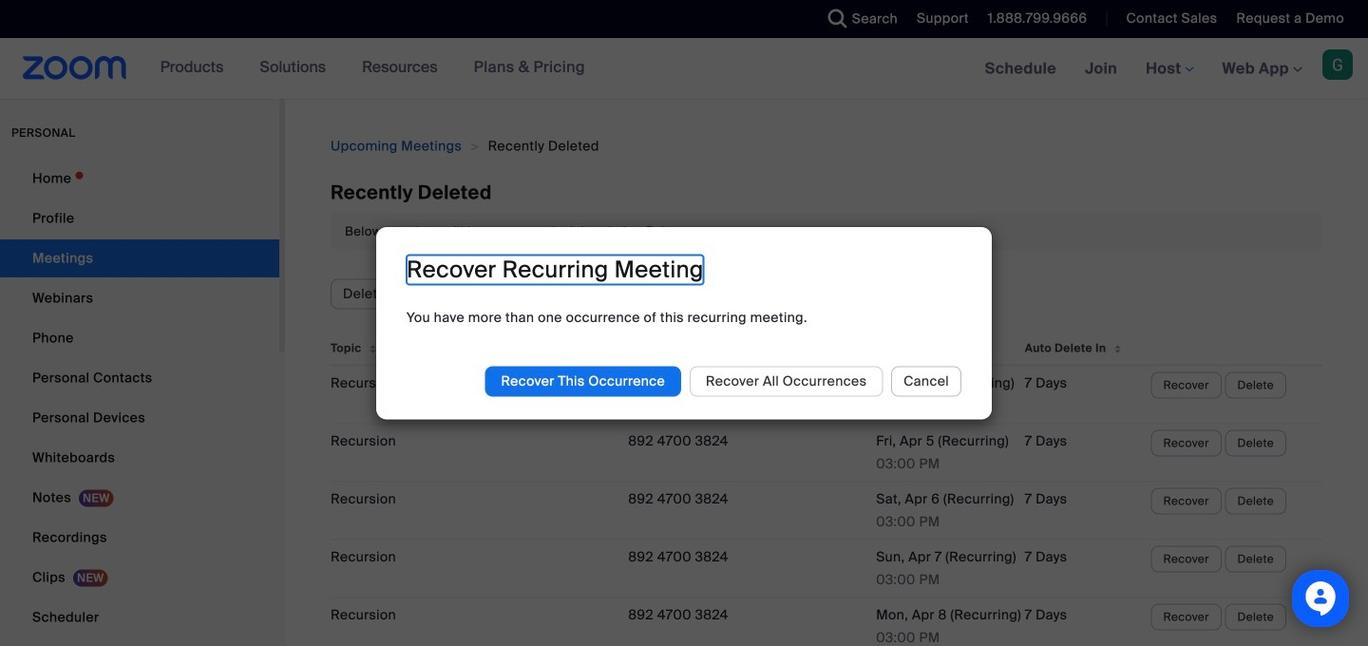 Task type: vqa. For each thing, say whether or not it's contained in the screenshot.
seventh MENU ITEM from the top of the Admin Menu Menu
no



Task type: locate. For each thing, give the bounding box(es) containing it.
None button
[[331, 279, 418, 309]]

none button inside main content main content
[[331, 279, 418, 309]]

personal menu menu
[[0, 160, 279, 646]]

meetings navigation
[[971, 38, 1368, 100]]

banner
[[0, 38, 1368, 100]]



Task type: describe. For each thing, give the bounding box(es) containing it.
product information navigation
[[146, 38, 599, 99]]

main content main content
[[285, 99, 1368, 646]]



